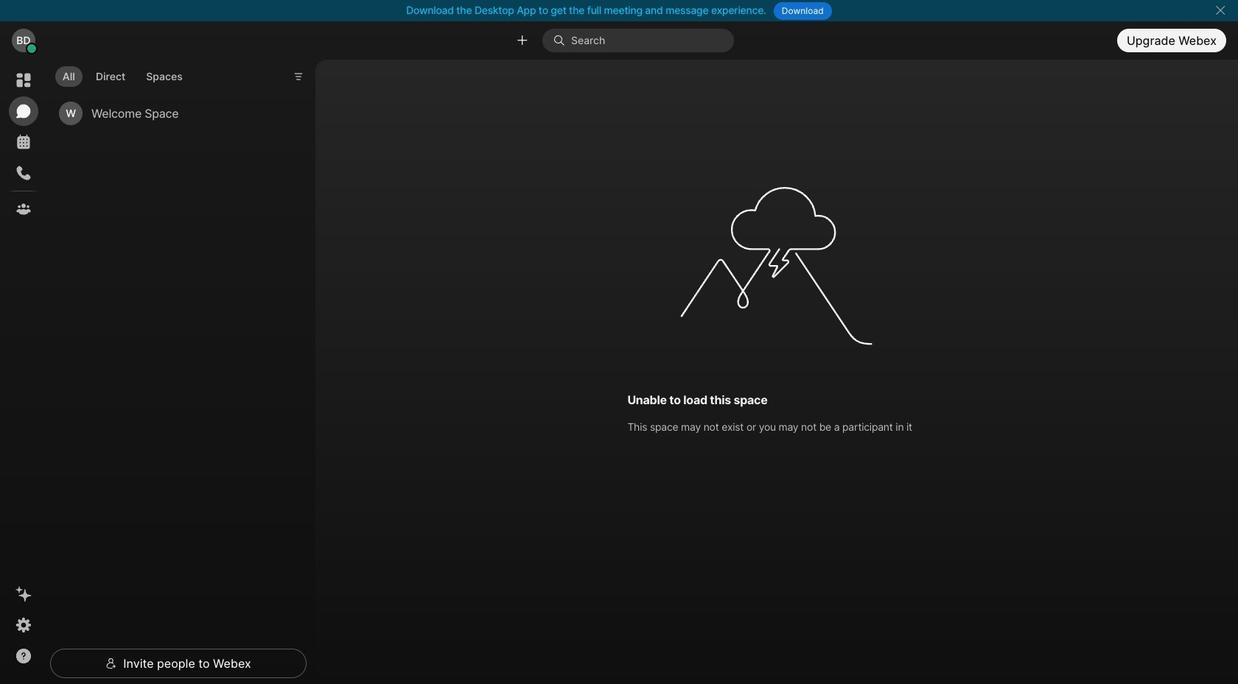 Task type: describe. For each thing, give the bounding box(es) containing it.
cancel_16 image
[[1215, 4, 1227, 16]]

webex tab list
[[9, 66, 38, 224]]



Task type: locate. For each thing, give the bounding box(es) containing it.
tab list
[[52, 58, 194, 92]]

navigation
[[0, 60, 47, 685]]

welcome space list item
[[53, 95, 295, 132]]



Task type: vqa. For each thing, say whether or not it's contained in the screenshot.
@ Mentions only option on the left of page
no



